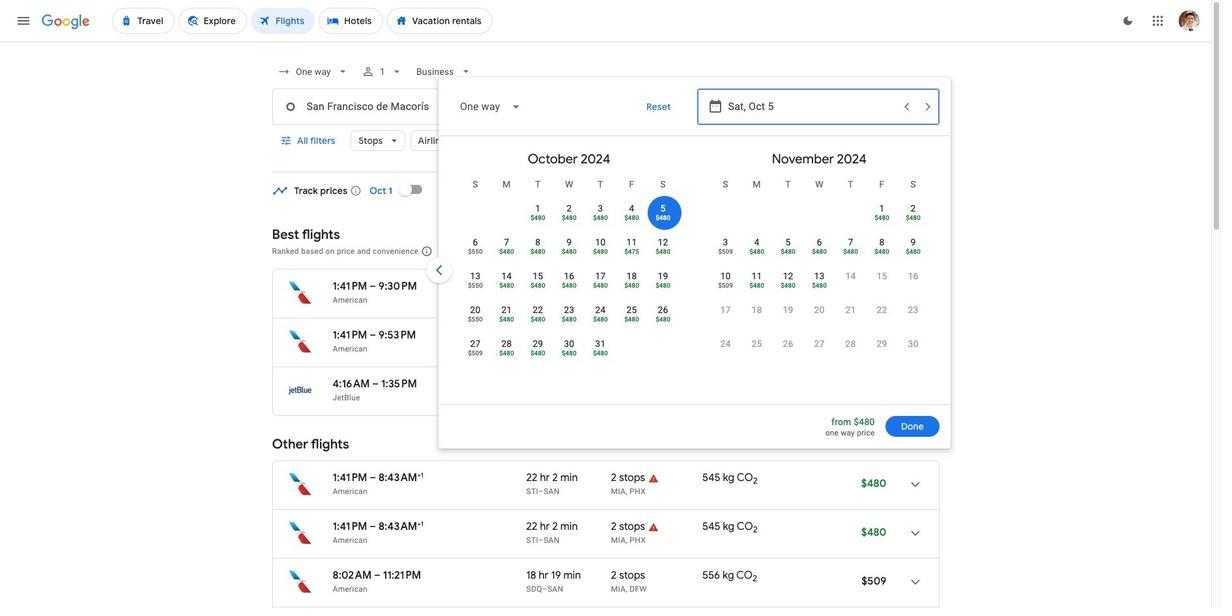 Task type: describe. For each thing, give the bounding box(es) containing it.
mon, oct 14 element
[[501, 270, 512, 283]]

row up sat, nov 9 element
[[867, 191, 929, 233]]

total duration 22 hr 2 min. element for second 2 stops flight. element from the bottom of the page
[[526, 521, 611, 536]]

thu, nov 21 element
[[846, 304, 856, 317]]

wed, nov 20 element
[[814, 304, 825, 317]]

departure time: 1:41 pm. text field for layover (1 of 2) is a 5 hr 30 min layover at miami international airport in miami. layover (2 of 2) is a 8 hr 15 min overnight layover at phoenix sky harbor international airport in phoenix. element's the leaves cibao international airport at 1:41 pm on tuesday, october 1 and arrives at san diego international airport - terminal 1 at 8:43 am on wednesday, october 2. "element"
[[333, 472, 367, 485]]

tue, nov 12 element
[[783, 270, 794, 283]]

fri, nov 8 element
[[880, 236, 885, 249]]

Departure time: 1:41 PM. text field
[[333, 329, 367, 342]]

row down wed, nov 20 element
[[710, 332, 929, 369]]

, 480 us dollars element for tue, nov 5 element
[[781, 249, 796, 255]]

tue, oct 8 element
[[535, 236, 541, 249]]

sat, oct 26 element
[[658, 304, 668, 317]]

sun, nov 3 element
[[723, 236, 728, 249]]

row up wed, oct 16 element
[[460, 230, 679, 267]]

mon, nov 11 element
[[752, 270, 762, 283]]

row up wed, nov 13 element
[[710, 230, 929, 267]]

1 row group from the left
[[444, 141, 694, 400]]

wed, oct 9 element
[[567, 236, 572, 249]]

, 480 us dollars element for wed, oct 2 element
[[562, 215, 577, 222]]

layover (1 of 2) is a 1 hr 35 min layover at miami international airport in miami. layover (2 of 2) is a 8 hr 25 min layover at dallas/fort worth international airport in dallas. element
[[611, 585, 696, 595]]

thu, nov 14 element
[[846, 270, 856, 283]]

learn more about tracked prices image
[[350, 185, 362, 197]]

, 480 us dollars element for tue, oct 1 element
[[531, 215, 545, 222]]

layover (1 of 2) is a 5 hr 30 min layover at miami international airport in miami. layover (2 of 2) is a 8 hr 15 min overnight layover at phoenix sky harbor international airport in phoenix. element
[[611, 487, 696, 497]]

, 480 us dollars element for mon, oct 7 element
[[499, 249, 514, 255]]

fri, oct 18 element
[[627, 270, 637, 283]]

sun, oct 27 element
[[470, 338, 481, 351]]

, 480 us dollars element for "fri, oct 25" element
[[624, 317, 639, 323]]

layover (1 of 1) is a 3 hr 35 min layover at miami international airport in miami. element
[[611, 344, 696, 355]]

, 480 us dollars element for sat, oct 26 element
[[656, 317, 671, 323]]

, 480 us dollars element for the mon, oct 28 element
[[499, 351, 514, 357]]

flight details. leaves cibao international airport at 1:41 pm on tuesday, october 1 and arrives at san diego international airport - terminal 1 at 8:43 am on wednesday, october 2. image
[[900, 518, 931, 549]]

fri, nov 29 element
[[877, 338, 887, 351]]

Departure time: 8:02 AM. text field
[[333, 570, 372, 583]]

Departure time: 4:16 AM. text field
[[333, 378, 370, 391]]

leaves cibao international airport at 1:41 pm on tuesday, october 1 and arrives at san diego international airport - terminal 1 at 9:30 pm on tuesday, october 1. element
[[333, 280, 417, 293]]

learn more about ranking image
[[421, 246, 433, 257]]

, 480 us dollars element for wed, nov 6 element
[[812, 249, 827, 255]]

4 2 stops flight. element from the top
[[611, 570, 645, 585]]

, 480 us dollars element for the wed, oct 30 element
[[562, 351, 577, 357]]

swap origin and destination. image
[[472, 99, 487, 115]]

sat, oct 19 element
[[658, 270, 668, 283]]

, 480 us dollars element for 'thu, oct 31' element
[[593, 351, 608, 357]]

509 US dollars text field
[[862, 576, 887, 589]]

fri, nov 15 element
[[877, 270, 887, 283]]

total duration 22 hr 2 min. element for 2nd 2 stops flight. element from the top of the page
[[526, 472, 611, 487]]

leaves cibao international airport at 1:41 pm on tuesday, october 1 and arrives at san diego international airport - terminal 1 at 9:53 pm on tuesday, october 1. element
[[333, 329, 416, 342]]

loading results progress bar
[[0, 42, 1212, 44]]

layover (1 of 2) is a 1 hr 50 min layover at miami international airport in miami. layover (2 of 2) is a 11 hr 58 min overnight layover at phoenix sky harbor international airport in phoenix. element
[[611, 536, 696, 546]]

, 480 us dollars element for thu, oct 17 element on the top of the page
[[593, 283, 608, 289]]

row up wed, oct 23 element at the left of page
[[460, 264, 679, 301]]

, 475 us dollars element
[[624, 249, 639, 255]]

, 480 us dollars element for tue, oct 15 element
[[531, 283, 545, 289]]

, 509 us dollars element for sun, nov 10 element
[[718, 283, 733, 289]]

flight details. leaves las américas international airport at 8:02 am on tuesday, october 1 and arrives at san diego international airport - terminal 1 at 11:21 pm on tuesday, october 1. image
[[900, 567, 931, 598]]

tue, nov 19 element
[[783, 304, 794, 317]]

departure time: 1:41 pm. text field for the leaves cibao international airport at 1:41 pm on tuesday, october 1 and arrives at san diego international airport - terminal 1 at 8:43 am on wednesday, october 2. "element" related to layover (1 of 2) is a 1 hr 50 min layover at miami international airport in miami. layover (2 of 2) is a 11 hr 58 min overnight layover at phoenix sky harbor international airport in phoenix. 'element'
[[333, 521, 367, 534]]

tue, nov 5 element
[[786, 236, 791, 249]]

, 480 us dollars element for fri, nov 1 element
[[875, 215, 890, 222]]

fri, nov 22 element
[[877, 304, 887, 317]]

mon, nov 25 element
[[752, 338, 762, 351]]

, 480 us dollars element for sat, nov 9 element
[[906, 249, 921, 255]]

3 2 stops flight. element from the top
[[611, 521, 645, 536]]

sat, oct 12 element
[[658, 236, 668, 249]]

sun, nov 24 element
[[720, 338, 731, 351]]

previous image
[[423, 255, 455, 286]]

, 480 us dollars element for mon, oct 21 element
[[499, 317, 514, 323]]

wed, nov 6 element
[[817, 236, 822, 249]]

, 480 us dollars element for "thu, oct 24" element on the left of the page
[[593, 317, 608, 323]]

departure time: 1:41 pm. text field for leaves cibao international airport at 1:41 pm on tuesday, october 1 and arrives at san diego international airport - terminal 1 at 9:30 pm on tuesday, october 1. element
[[333, 280, 367, 293]]

arrival time: 8:43 am on  wednesday, october 2. text field for layover (1 of 2) is a 5 hr 30 min layover at miami international airport in miami. layover (2 of 2) is a 8 hr 15 min overnight layover at phoenix sky harbor international airport in phoenix. element's the leaves cibao international airport at 1:41 pm on tuesday, october 1 and arrives at san diego international airport - terminal 1 at 8:43 am on wednesday, october 2. "element"
[[379, 471, 424, 485]]

change appearance image
[[1113, 5, 1144, 36]]

, 550 us dollars element for sun, oct 6 element
[[468, 249, 483, 255]]

tue, nov 26 element
[[783, 338, 794, 351]]

total duration 18 hr 19 min. element
[[526, 570, 611, 585]]

wed, oct 16 element
[[564, 270, 575, 283]]

sat, nov 23 element
[[908, 304, 919, 317]]

sun, nov 17 element
[[720, 304, 731, 317]]

layover (1 of 1) is a 2 hr 10 min layover at boston logan international airport in boston. element
[[611, 393, 696, 403]]

, 480 us dollars element for the thu, nov 7 'element'
[[843, 249, 858, 255]]

sat, nov 16 element
[[908, 270, 919, 283]]

thu, oct 3 element
[[598, 202, 603, 215]]



Task type: locate. For each thing, give the bounding box(es) containing it.
1 total duration 22 hr 2 min. element from the top
[[526, 472, 611, 487]]

, 480 us dollars element up wed, oct 16 element
[[562, 249, 577, 255]]

main content
[[272, 174, 940, 609]]

, 509 us dollars element
[[718, 249, 733, 255], [718, 283, 733, 289], [468, 351, 483, 357]]

, 480 us dollars element up tue, oct 15 element
[[531, 249, 545, 255]]

2 2 stops flight. element from the top
[[611, 472, 645, 487]]

, 550 us dollars element
[[468, 249, 483, 255], [468, 283, 483, 289], [468, 317, 483, 323]]

mon, oct 28 element
[[501, 338, 512, 351]]

, 480 us dollars element up "thu, oct 24" element on the left of the page
[[593, 283, 608, 289]]

fri, oct 4 element
[[629, 202, 635, 215]]

row up the thu, oct 10 element
[[522, 191, 679, 233]]

, 480 us dollars element up wed, nov 20 element
[[812, 283, 827, 289]]

2 , 550 us dollars element from the top
[[468, 283, 483, 289]]

row up the wed, oct 30 element
[[460, 298, 679, 335]]

, 550 us dollars element for sun, oct 13 element
[[468, 283, 483, 289]]

2 vertical spatial , 550 us dollars element
[[468, 317, 483, 323]]

, 480 us dollars element right the wed, oct 30 element
[[593, 351, 608, 357]]

1 vertical spatial departure time: 1:41 pm. text field
[[333, 472, 367, 485]]

wed, oct 23 element
[[564, 304, 575, 317]]

wed, oct 30 element
[[564, 338, 575, 351]]

, 480 us dollars element up mon, nov 11 element
[[750, 249, 764, 255]]

leaves cibao international airport at 1:41 pm on tuesday, october 1 and arrives at san diego international airport - terminal 1 at 8:43 am on wednesday, october 2. element
[[333, 471, 424, 485], [333, 520, 424, 534]]

, 480 us dollars element for tue, nov 12 element
[[781, 283, 796, 289]]

tue, oct 29 element
[[533, 338, 543, 351]]

, 480 us dollars element for wed, nov 13 element
[[812, 283, 827, 289]]

total duration 22 hr 2 min. element
[[526, 472, 611, 487], [526, 521, 611, 536]]

1 vertical spatial arrival time: 8:43 am on  wednesday, october 2. text field
[[379, 520, 424, 534]]

, 480 us dollars element for mon, nov 11 element
[[750, 283, 764, 289]]

, 550 us dollars element for sun, oct 20 'element'
[[468, 317, 483, 323]]

leaves cibao international airport at 1:41 pm on tuesday, october 1 and arrives at san diego international airport - terminal 1 at 8:43 am on wednesday, october 2. element for layover (1 of 2) is a 5 hr 30 min layover at miami international airport in miami. layover (2 of 2) is a 8 hr 15 min overnight layover at phoenix sky harbor international airport in phoenix. element
[[333, 471, 424, 485]]

1 vertical spatial leaves cibao international airport at 1:41 pm on tuesday, october 1 and arrives at san diego international airport - terminal 1 at 8:43 am on wednesday, october 2. element
[[333, 520, 424, 534]]

wed, nov 27 element
[[814, 338, 825, 351]]

sat, nov 2 element
[[911, 202, 916, 215]]

, 480 us dollars element for the thu, oct 10 element
[[593, 249, 608, 255]]

, 480 us dollars element up "wed, oct 9" element
[[562, 215, 577, 222]]

main menu image
[[16, 13, 31, 29]]

0 vertical spatial leaves cibao international airport at 1:41 pm on tuesday, october 1 and arrives at san diego international airport - terminal 1 at 8:43 am on wednesday, october 2. element
[[333, 471, 424, 485]]

, 480 us dollars element up tue, oct 8 element
[[531, 215, 545, 222]]

, 480 us dollars element up tue, oct 29 element
[[531, 317, 545, 323]]

, 480 us dollars element for tue, oct 22 element
[[531, 317, 545, 323]]

, 550 us dollars element up sun, oct 20 'element'
[[468, 283, 483, 289]]

Arrival time: 9:53 PM. text field
[[379, 329, 416, 342]]

tue, oct 22 element
[[533, 304, 543, 317]]

Departure text field
[[728, 89, 895, 124], [728, 89, 895, 124]]

2 departure time: 1:41 pm. text field from the top
[[333, 472, 367, 485]]

0 vertical spatial departure time: 1:41 pm. text field
[[333, 280, 367, 293]]

, 480 us dollars element right the sun, oct 27 element
[[499, 351, 514, 357]]

, 480 us dollars element up the mon, oct 28 element
[[499, 317, 514, 323]]

967 US dollars text field
[[863, 335, 887, 348]]

1 departure time: 1:41 pm. text field from the top
[[333, 280, 367, 293]]

sun, oct 13 element
[[470, 270, 481, 283]]

2 row group from the left
[[694, 141, 945, 400]]

, 509 us dollars element up sun, nov 10 element
[[718, 249, 733, 255]]

0 vertical spatial total duration 22 hr 2 min. element
[[526, 472, 611, 487]]

leaves cibao international airport at 1:41 pm on tuesday, october 1 and arrives at san diego international airport - terminal 1 at 8:43 am on wednesday, october 2. element for layover (1 of 2) is a 1 hr 50 min layover at miami international airport in miami. layover (2 of 2) is a 11 hr 58 min overnight layover at phoenix sky harbor international airport in phoenix. 'element'
[[333, 520, 424, 534]]

, 480 us dollars element for wed, oct 16 element
[[562, 283, 577, 289]]

thu, oct 24 element
[[595, 304, 606, 317]]

, 480 us dollars element up "layover (1 of 1) is a 3 hr 35 min layover at miami international airport in miami." element
[[656, 317, 671, 323]]

sun, nov 10 element
[[720, 270, 731, 283]]

, 550 us dollars element up the sun, oct 27 element
[[468, 317, 483, 323]]

1 vertical spatial , 509 us dollars element
[[718, 283, 733, 289]]

2 leaves cibao international airport at 1:41 pm on tuesday, october 1 and arrives at san diego international airport - terminal 1 at 8:43 am on wednesday, october 2. element from the top
[[333, 520, 424, 534]]

, 480 us dollars element up sat, nov 16 element
[[906, 249, 921, 255]]

, 480 us dollars element up sat, nov 9 element
[[906, 215, 921, 222]]

2 vertical spatial departure time: 1:41 pm. text field
[[333, 521, 367, 534]]

, 480 us dollars element for thu, oct 3 element
[[593, 215, 608, 222]]

sun, oct 6 element
[[473, 236, 478, 249]]

thu, oct 31 element
[[595, 338, 606, 351]]

, 480 us dollars element up wed, oct 23 element at the left of page
[[562, 283, 577, 289]]

, 480 us dollars element for fri, oct 18 element
[[624, 283, 639, 289]]

tue, oct 15 element
[[533, 270, 543, 283]]

row group
[[444, 141, 694, 400], [694, 141, 945, 400]]

thu, oct 10 element
[[595, 236, 606, 249]]

Arrival time: 1:35 PM. text field
[[381, 378, 417, 391]]

1 , 550 us dollars element from the top
[[468, 249, 483, 255]]

, 480 us dollars element for wed, oct 23 element at the left of page
[[562, 317, 577, 323]]

, 480 us dollars element up wed, nov 13 element
[[812, 249, 827, 255]]

, 480 us dollars element up tue, nov 19 element
[[781, 283, 796, 289]]

, 480 us dollars element for "wed, oct 9" element
[[562, 249, 577, 255]]

wed, oct 2 element
[[567, 202, 572, 215]]

Arrival time: 8:43 AM on  Wednesday, October 2. text field
[[379, 471, 424, 485], [379, 520, 424, 534]]

, 480 us dollars element up thu, nov 14 element
[[843, 249, 858, 255]]

sat, nov 30 element
[[908, 338, 919, 351]]

, 480 us dollars element up "fri, nov 8" element on the top
[[875, 215, 890, 222]]

, 480 us dollars element up tue, nov 12 element
[[781, 249, 796, 255]]

, 480 us dollars element up mon, oct 14 element
[[499, 249, 514, 255]]

, 480 us dollars element for tue, oct 8 element
[[531, 249, 545, 255]]

sat, oct 5, departure date. element
[[661, 202, 666, 215]]

, 480 us dollars element for fri, oct 4 element
[[624, 215, 639, 222]]

row
[[522, 191, 679, 233], [867, 191, 929, 233], [460, 230, 679, 267], [710, 230, 929, 267], [460, 264, 679, 301], [710, 264, 929, 301], [460, 298, 679, 335], [710, 298, 929, 335], [460, 332, 616, 369], [710, 332, 929, 369]]

, 480 us dollars element up 'thu, oct 31' element
[[593, 317, 608, 323]]

2 stops flight. element
[[611, 280, 645, 295], [611, 472, 645, 487], [611, 521, 645, 536], [611, 570, 645, 585]]

row down tue, oct 22 element
[[460, 332, 616, 369]]

, 480 us dollars element for sat, oct 19 element
[[656, 283, 671, 289]]

0 vertical spatial , 550 us dollars element
[[468, 249, 483, 255]]

row up wed, nov 20 element
[[710, 264, 929, 301]]

, 480 us dollars element
[[531, 215, 545, 222], [562, 215, 577, 222], [593, 215, 608, 222], [624, 215, 639, 222], [656, 215, 671, 222], [875, 215, 890, 222], [906, 215, 921, 222], [499, 249, 514, 255], [531, 249, 545, 255], [562, 249, 577, 255], [593, 249, 608, 255], [656, 249, 671, 255], [750, 249, 764, 255], [781, 249, 796, 255], [812, 249, 827, 255], [843, 249, 858, 255], [875, 249, 890, 255], [906, 249, 921, 255], [499, 283, 514, 289], [531, 283, 545, 289], [562, 283, 577, 289], [593, 283, 608, 289], [624, 283, 639, 289], [656, 283, 671, 289], [750, 283, 764, 289], [781, 283, 796, 289], [812, 283, 827, 289], [499, 317, 514, 323], [531, 317, 545, 323], [562, 317, 577, 323], [593, 317, 608, 323], [624, 317, 639, 323], [656, 317, 671, 323], [499, 351, 514, 357], [531, 351, 545, 357], [562, 351, 577, 357], [593, 351, 608, 357]]

fri, oct 25 element
[[627, 304, 637, 317]]

thu, nov 28 element
[[846, 338, 856, 351]]

, 509 us dollars element up sun, nov 17 element
[[718, 283, 733, 289]]

, 480 us dollars element up mon, oct 21 element
[[499, 283, 514, 289]]

3 , 550 us dollars element from the top
[[468, 317, 483, 323]]

mon, nov 18 element
[[752, 304, 762, 317]]

tue, oct 1 element
[[535, 202, 541, 215]]

1 arrival time: 8:43 am on  wednesday, october 2. text field from the top
[[379, 471, 424, 485]]

, 480 us dollars element for mon, oct 14 element
[[499, 283, 514, 289]]

0 vertical spatial arrival time: 8:43 am on  wednesday, october 2. text field
[[379, 471, 424, 485]]

mon, nov 4 element
[[754, 236, 760, 249]]

Arrival time: 11:21 PM. text field
[[383, 570, 421, 583]]

, 480 us dollars element up thu, oct 17 element on the top of the page
[[593, 249, 608, 255]]

, 480 us dollars element for sat, oct 12 element
[[656, 249, 671, 255]]

1 2 stops flight. element from the top
[[611, 280, 645, 295]]

, 480 us dollars element for sat, oct 5, departure date. element at the top right of the page
[[656, 215, 671, 222]]

, 480 us dollars element up sat, oct 12 element
[[656, 215, 671, 222]]

, 480 us dollars element up total duration 11 hr 12 min. 'element'
[[562, 317, 577, 323]]

total duration 11 hr 12 min. element
[[526, 329, 611, 344]]

leaves cibao international airport at 4:16 am on tuesday, october 1 and arrives at san diego international airport - terminal 1 at 1:35 pm on tuesday, october 1. element
[[333, 378, 417, 391]]

Arrival time: 9:30 PM. text field
[[379, 280, 417, 293]]

2 total duration 22 hr 2 min. element from the top
[[526, 521, 611, 536]]

1 vertical spatial total duration 22 hr 2 min. element
[[526, 521, 611, 536]]

Departure time: 1:41 PM. text field
[[333, 280, 367, 293], [333, 472, 367, 485], [333, 521, 367, 534]]

, 480 us dollars element up mon, nov 18 element
[[750, 283, 764, 289]]

thu, oct 17 element
[[595, 270, 606, 283]]

, 480 us dollars element for mon, nov 4 element
[[750, 249, 764, 255]]

flight details. leaves cibao international airport at 1:41 pm on tuesday, october 1 and arrives at san diego international airport - terminal 1 at 8:43 am on wednesday, october 2. image
[[900, 469, 931, 501]]

, 480 us dollars element for "fri, nov 8" element on the top
[[875, 249, 890, 255]]

480 US dollars text field
[[861, 478, 887, 491]]

grid
[[444, 141, 945, 413]]

row up wed, nov 27 element
[[710, 298, 929, 335]]

480 US dollars text field
[[861, 527, 887, 540]]

mon, oct 7 element
[[504, 236, 509, 249]]

arrival time: 8:43 am on  wednesday, october 2. text field for the leaves cibao international airport at 1:41 pm on tuesday, october 1 and arrives at san diego international airport - terminal 1 at 8:43 am on wednesday, october 2. "element" related to layover (1 of 2) is a 1 hr 50 min layover at miami international airport in miami. layover (2 of 2) is a 11 hr 58 min overnight layover at phoenix sky harbor international airport in phoenix. 'element'
[[379, 520, 424, 534]]

wed, nov 13 element
[[814, 270, 825, 283]]

fri, nov 1 element
[[880, 202, 885, 215]]

, 480 us dollars element down total duration 11 hr 12 min. 'element'
[[562, 351, 577, 357]]

3 departure time: 1:41 pm. text field from the top
[[333, 521, 367, 534]]

find the best price region
[[272, 174, 940, 217]]

, 480 us dollars element up sat, oct 19 element
[[656, 249, 671, 255]]

, 509 us dollars element for the sun, oct 27 element
[[468, 351, 483, 357]]

, 480 us dollars element right the mon, oct 28 element
[[531, 351, 545, 357]]

, 480 us dollars element up fri, nov 15 element
[[875, 249, 890, 255]]

, 509 us dollars element left the mon, oct 28 element
[[468, 351, 483, 357]]

mon, oct 21 element
[[501, 304, 512, 317]]

, 480 us dollars element for tue, oct 29 element
[[531, 351, 545, 357]]

, 480 us dollars element for sat, nov 2 element
[[906, 215, 921, 222]]

0 vertical spatial , 509 us dollars element
[[718, 249, 733, 255]]

, 480 us dollars element up fri, oct 11 element
[[624, 215, 639, 222]]

, 480 us dollars element up "fri, oct 25" element
[[624, 283, 639, 289]]

total duration 10 hr 49 min. element
[[526, 280, 611, 295]]

, 480 us dollars element right "thu, oct 24" element on the left of the page
[[624, 317, 639, 323]]

1 vertical spatial , 550 us dollars element
[[468, 283, 483, 289]]

2 vertical spatial , 509 us dollars element
[[468, 351, 483, 357]]

thu, nov 7 element
[[848, 236, 854, 249]]

, 550 us dollars element up sun, oct 13 element
[[468, 249, 483, 255]]

1 leaves cibao international airport at 1:41 pm on tuesday, october 1 and arrives at san diego international airport - terminal 1 at 8:43 am on wednesday, october 2. element from the top
[[333, 471, 424, 485]]

, 480 us dollars element up the thu, oct 10 element
[[593, 215, 608, 222]]

None text field
[[272, 89, 477, 125]]

sun, oct 20 element
[[470, 304, 481, 317]]

, 480 us dollars element up tue, oct 22 element
[[531, 283, 545, 289]]

leaves las américas international airport at 8:02 am on tuesday, october 1 and arrives at san diego international airport - terminal 1 at 11:21 pm on tuesday, october 1. element
[[333, 570, 421, 583]]

None field
[[272, 60, 354, 83], [412, 60, 478, 83], [449, 91, 531, 123], [272, 60, 354, 83], [412, 60, 478, 83], [449, 91, 531, 123]]

, 509 us dollars element for sun, nov 3 element
[[718, 249, 733, 255]]

2 arrival time: 8:43 am on  wednesday, october 2. text field from the top
[[379, 520, 424, 534]]

sat, nov 9 element
[[911, 236, 916, 249]]

, 480 us dollars element up sat, oct 26 element
[[656, 283, 671, 289]]

None search field
[[272, 56, 951, 449]]

fri, oct 11 element
[[627, 236, 637, 249]]



Task type: vqa. For each thing, say whether or not it's contained in the screenshot.
the Menu icon
no



